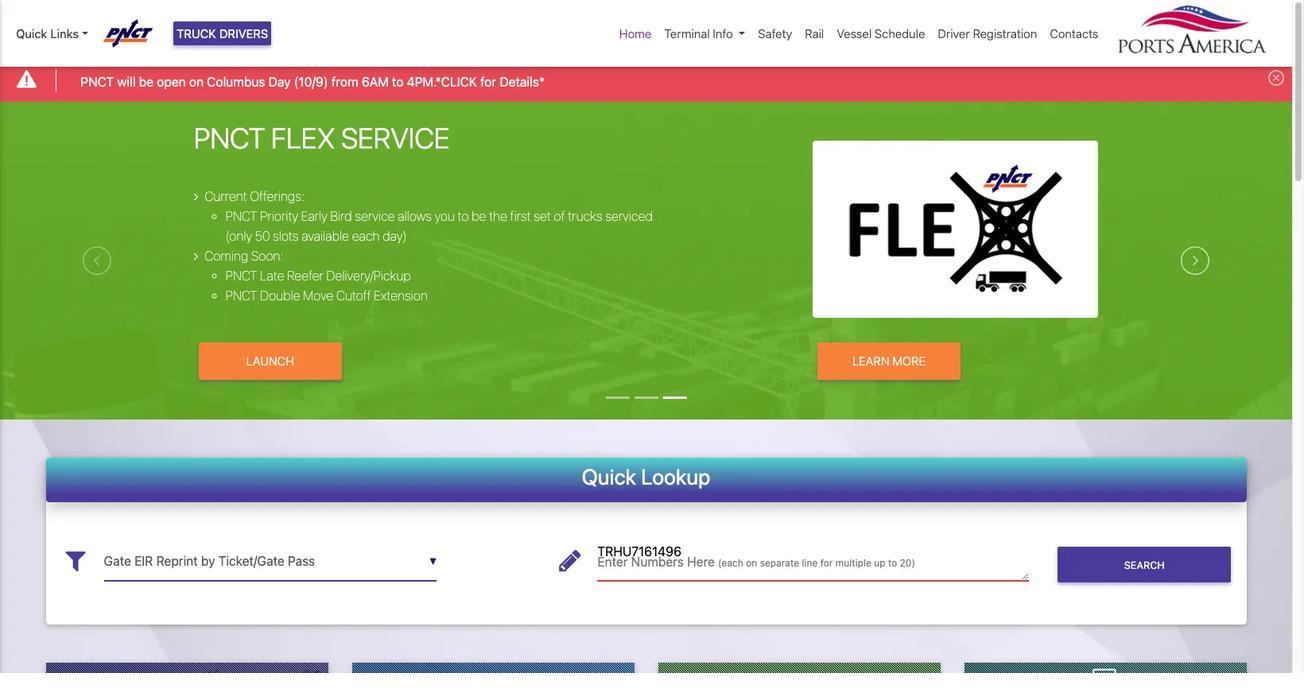 Task type: vqa. For each thing, say whether or not it's contained in the screenshot.
day) at top left
yes



Task type: describe. For each thing, give the bounding box(es) containing it.
for inside alert
[[481, 74, 497, 89]]

soon:
[[251, 249, 284, 263]]

search
[[1125, 560, 1166, 572]]

vessel schedule
[[837, 26, 926, 41]]

for inside enter numbers here (each on separate line for multiple up to 20)
[[821, 558, 833, 570]]

registration
[[974, 26, 1038, 41]]

(10/9)
[[294, 74, 328, 89]]

flexible service image
[[0, 102, 1293, 509]]

search button
[[1058, 548, 1232, 583]]

terminal info
[[665, 26, 733, 41]]

pnct down columbus
[[194, 121, 265, 155]]

early
[[301, 209, 328, 224]]

bird
[[331, 209, 352, 224]]

you
[[435, 209, 455, 224]]

current
[[205, 189, 247, 204]]

flex
[[271, 121, 335, 155]]

available
[[302, 229, 349, 244]]

terminal
[[665, 26, 710, 41]]

pnct will be open on columbus day (10/9) from 6am to 4pm.*click for details* alert
[[0, 59, 1293, 102]]

home link
[[613, 18, 658, 49]]

coming soon: pnct late reefer delivery/pickup pnct double move cutoff extension
[[205, 249, 428, 303]]

truck
[[177, 26, 216, 41]]

quick for quick lookup
[[582, 464, 637, 490]]

truck drivers
[[177, 26, 268, 41]]

the
[[489, 209, 508, 224]]

drivers
[[219, 26, 268, 41]]

home
[[620, 26, 652, 41]]

vessel
[[837, 26, 872, 41]]

will
[[117, 74, 136, 89]]

pnct will be open on columbus day (10/9) from 6am to 4pm.*click for details*
[[81, 74, 545, 89]]

enter numbers here (each on separate line for multiple up to 20)
[[598, 555, 916, 570]]

priority
[[260, 209, 298, 224]]

angle right image for coming
[[194, 250, 199, 263]]

safety
[[759, 26, 793, 41]]

on for separate
[[747, 558, 758, 570]]

multiple
[[836, 558, 872, 570]]

numbers
[[632, 555, 684, 570]]

pnct left "double"
[[226, 289, 257, 303]]

contacts
[[1051, 26, 1099, 41]]

set
[[534, 209, 551, 224]]

to for pnct will be open on columbus day (10/9) from 6am to 4pm.*click for details*
[[392, 74, 404, 89]]

line
[[802, 558, 818, 570]]

day)
[[383, 229, 407, 244]]

(each
[[719, 558, 744, 570]]

coming
[[205, 249, 248, 263]]

driver registration link
[[932, 18, 1044, 49]]

pnct inside current offerings: pnct priority early bird service allows you to be the first set of trucks serviced (only 50 slots available each day)
[[226, 209, 257, 224]]

20)
[[900, 558, 916, 570]]

separate
[[760, 558, 800, 570]]

late
[[260, 269, 284, 283]]

pnct flex service
[[194, 121, 450, 155]]

trucks
[[568, 209, 603, 224]]

quick links
[[16, 26, 79, 41]]

lookup
[[641, 464, 711, 490]]

to inside current offerings: pnct priority early bird service allows you to be the first set of trucks serviced (only 50 slots available each day)
[[458, 209, 469, 224]]

contacts link
[[1044, 18, 1106, 49]]

extension
[[374, 289, 428, 303]]

enter
[[598, 555, 628, 570]]

each
[[352, 229, 380, 244]]



Task type: locate. For each thing, give the bounding box(es) containing it.
be left the
[[472, 209, 487, 224]]

for
[[481, 74, 497, 89], [821, 558, 833, 570]]

reefer
[[287, 269, 324, 283]]

to right up
[[889, 558, 898, 570]]

1 horizontal spatial for
[[821, 558, 833, 570]]

pnct left will
[[81, 74, 114, 89]]

driver
[[938, 26, 971, 41]]

allows
[[398, 209, 432, 224]]

quick
[[16, 26, 47, 41], [582, 464, 637, 490]]

▼
[[430, 556, 437, 568]]

details*
[[500, 74, 545, 89]]

be inside current offerings: pnct priority early bird service allows you to be the first set of trucks serviced (only 50 slots available each day)
[[472, 209, 487, 224]]

on right the open at the left top of page
[[189, 74, 204, 89]]

be inside alert
[[139, 74, 154, 89]]

offerings:
[[250, 189, 305, 204]]

0 horizontal spatial for
[[481, 74, 497, 89]]

service
[[341, 121, 450, 155]]

be right will
[[139, 74, 154, 89]]

1 horizontal spatial be
[[472, 209, 487, 224]]

columbus
[[207, 74, 265, 89]]

1 vertical spatial quick
[[582, 464, 637, 490]]

be
[[139, 74, 154, 89], [472, 209, 487, 224]]

1 angle right image from the top
[[194, 190, 199, 203]]

angle right image for current
[[194, 190, 199, 203]]

of
[[554, 209, 565, 224]]

up
[[875, 558, 886, 570]]

rail
[[806, 26, 825, 41]]

1 horizontal spatial quick
[[582, 464, 637, 490]]

to
[[392, 74, 404, 89], [458, 209, 469, 224], [889, 558, 898, 570]]

service
[[355, 209, 395, 224]]

info
[[713, 26, 733, 41]]

0 horizontal spatial to
[[392, 74, 404, 89]]

0 vertical spatial be
[[139, 74, 154, 89]]

learn
[[853, 354, 890, 368]]

1 vertical spatial be
[[472, 209, 487, 224]]

pnct up (only
[[226, 209, 257, 224]]

1 horizontal spatial to
[[458, 209, 469, 224]]

0 vertical spatial to
[[392, 74, 404, 89]]

quick inside "link"
[[16, 26, 47, 41]]

0 horizontal spatial be
[[139, 74, 154, 89]]

rail link
[[799, 18, 831, 49]]

serviced
[[606, 209, 653, 224]]

0 vertical spatial on
[[189, 74, 204, 89]]

quick left lookup on the bottom of page
[[582, 464, 637, 490]]

2 horizontal spatial to
[[889, 558, 898, 570]]

pnct
[[81, 74, 114, 89], [194, 121, 265, 155], [226, 209, 257, 224], [226, 269, 257, 283], [226, 289, 257, 303]]

more
[[893, 354, 926, 368]]

1 vertical spatial angle right image
[[194, 250, 199, 263]]

schedule
[[875, 26, 926, 41]]

quick for quick links
[[16, 26, 47, 41]]

quick left links
[[16, 26, 47, 41]]

0 vertical spatial quick
[[16, 26, 47, 41]]

delivery/pickup
[[327, 269, 411, 283]]

pnct will be open on columbus day (10/9) from 6am to 4pm.*click for details* link
[[81, 72, 545, 91]]

on inside alert
[[189, 74, 204, 89]]

on right (each
[[747, 558, 758, 570]]

cutoff
[[337, 289, 371, 303]]

1 horizontal spatial on
[[747, 558, 758, 570]]

safety link
[[752, 18, 799, 49]]

learn more link
[[818, 343, 961, 380]]

1 vertical spatial for
[[821, 558, 833, 570]]

on
[[189, 74, 204, 89], [747, 558, 758, 570]]

angle right image left coming
[[194, 250, 199, 263]]

(only
[[226, 229, 252, 244]]

from
[[332, 74, 359, 89]]

2 angle right image from the top
[[194, 250, 199, 263]]

50
[[255, 229, 270, 244]]

current offerings: pnct priority early bird service allows you to be the first set of trucks serviced (only 50 slots available each day)
[[205, 189, 653, 244]]

0 vertical spatial angle right image
[[194, 190, 199, 203]]

here
[[688, 555, 715, 570]]

to inside enter numbers here (each on separate line for multiple up to 20)
[[889, 558, 898, 570]]

to right the you
[[458, 209, 469, 224]]

double
[[260, 289, 300, 303]]

2 vertical spatial to
[[889, 558, 898, 570]]

first
[[511, 209, 531, 224]]

for left 'details*'
[[481, 74, 497, 89]]

0 horizontal spatial quick
[[16, 26, 47, 41]]

1 vertical spatial to
[[458, 209, 469, 224]]

launch button
[[199, 343, 342, 380]]

pnct down coming
[[226, 269, 257, 283]]

vessel schedule link
[[831, 18, 932, 49]]

terminal info link
[[658, 18, 752, 49]]

to right 6am
[[392, 74, 404, 89]]

angle right image
[[194, 190, 199, 203], [194, 250, 199, 263]]

slots
[[273, 229, 299, 244]]

on for columbus
[[189, 74, 204, 89]]

on inside enter numbers here (each on separate line for multiple up to 20)
[[747, 558, 758, 570]]

truck drivers link
[[173, 21, 272, 46]]

quick lookup
[[582, 464, 711, 490]]

to inside pnct will be open on columbus day (10/9) from 6am to 4pm.*click for details* link
[[392, 74, 404, 89]]

open
[[157, 74, 186, 89]]

None text field
[[598, 543, 1030, 582]]

close image
[[1269, 70, 1285, 86]]

4pm.*click
[[407, 74, 477, 89]]

angle right image left current
[[194, 190, 199, 203]]

pnct inside alert
[[81, 74, 114, 89]]

move
[[303, 289, 334, 303]]

day
[[269, 74, 291, 89]]

driver registration
[[938, 26, 1038, 41]]

quick links link
[[16, 25, 88, 43]]

links
[[50, 26, 79, 41]]

0 horizontal spatial on
[[189, 74, 204, 89]]

1 vertical spatial on
[[747, 558, 758, 570]]

launch
[[246, 354, 294, 368]]

learn more
[[853, 354, 926, 368]]

None text field
[[104, 543, 437, 582]]

to for enter numbers here (each on separate line for multiple up to 20)
[[889, 558, 898, 570]]

0 vertical spatial for
[[481, 74, 497, 89]]

6am
[[362, 74, 389, 89]]

for right line at the bottom of page
[[821, 558, 833, 570]]



